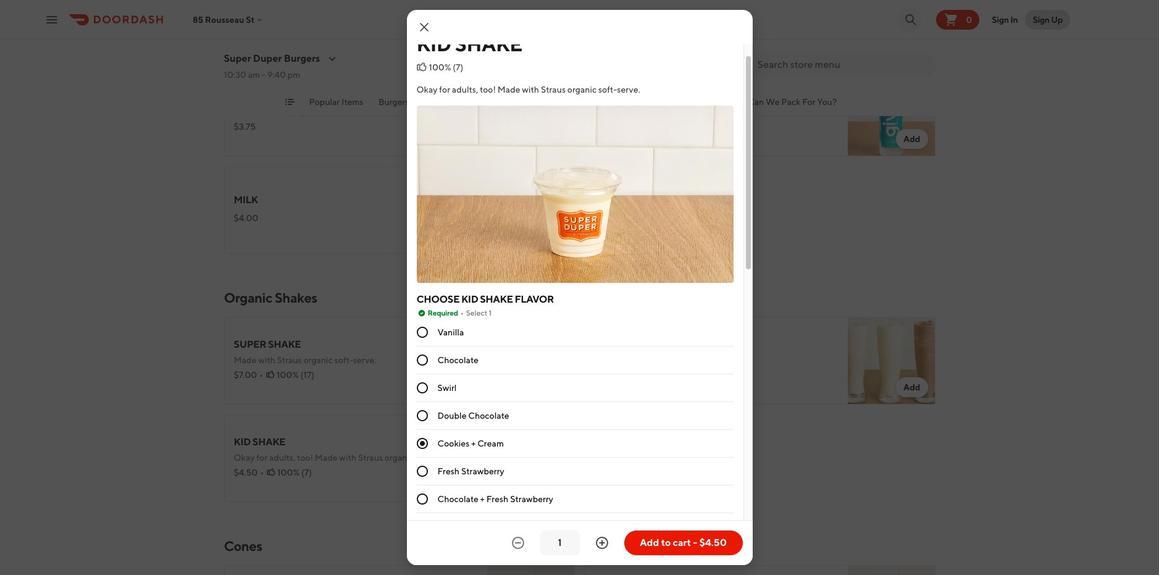 Task type: describe. For each thing, give the bounding box(es) containing it.
drinks
[[550, 97, 574, 107]]

0 horizontal spatial fresh
[[438, 466, 460, 476]]

• for kid shake
[[260, 468, 264, 477]]

double
[[438, 411, 467, 421]]

kid inside group
[[461, 294, 478, 305]]

arnold palmer image
[[848, 0, 935, 59]]

items
[[342, 97, 363, 107]]

straus inside 'kid shake' dialog
[[541, 85, 566, 94]]

burgers & sandwiches
[[378, 97, 465, 107]]

organic
[[234, 90, 281, 102]]

soft- inside 'kid shake okay for adults, too! made with straus organic soft-serve.'
[[416, 453, 434, 463]]

can
[[748, 97, 764, 107]]

add for organic iced tea
[[543, 134, 560, 144]]

double chocolate
[[438, 411, 509, 421]]

100% for kid shake
[[277, 468, 300, 477]]

0 vertical spatial $4.50
[[234, 468, 258, 477]]

0 horizontal spatial cones
[[224, 538, 262, 554]]

with inside a classic! freshly brewed ice tea and our fresh-squeezed lemonade made with brown sugar.
[[659, 15, 676, 25]]

sign up link
[[1025, 10, 1070, 29]]

sign up
[[1033, 15, 1063, 24]]

for inside 'kid shake okay for adults, too! made with straus organic soft-serve.'
[[256, 453, 267, 463]]

serve. inside super shake made with straus organic soft-serve.
[[353, 355, 376, 365]]

organic inside super shake made with straus organic soft-serve.
[[304, 355, 333, 365]]

1
[[489, 308, 492, 318]]

fresh inside organic iced tea brewed fresh daily $3.75
[[266, 107, 286, 117]]

add button for a classic! freshly brewed ice tea and our fresh-squeezed lemonade made with brown sugar.
[[896, 31, 928, 51]]

brewed
[[234, 107, 264, 117]]

sugar.
[[705, 15, 728, 25]]

regular cup image
[[487, 565, 575, 575]]

0
[[966, 15, 972, 24]]

0 vertical spatial burgers
[[284, 52, 320, 64]]

$7.00 •
[[234, 370, 263, 380]]

bottled
[[594, 96, 639, 108]]

sign in
[[992, 15, 1018, 24]]

• select 1
[[461, 308, 492, 318]]

Chocolate + Fresh Strawberry radio
[[417, 494, 428, 505]]

fries button
[[516, 96, 535, 115]]

organic shakes button
[[589, 96, 651, 115]]

select
[[466, 308, 487, 318]]

add for bottled water
[[904, 134, 921, 144]]

0 vertical spatial strawberry
[[461, 466, 504, 476]]

tea
[[708, 3, 720, 13]]

choose kid shake flavor group
[[417, 293, 733, 513]]

for inside 'kid shake' dialog
[[439, 85, 450, 94]]

0 vertical spatial cones
[[665, 97, 691, 107]]

our
[[234, 9, 249, 19]]

organic inside button
[[589, 97, 621, 107]]

1 vertical spatial organic shakes
[[224, 290, 317, 306]]

organic inside 'kid shake okay for adults, too! made with straus organic soft-serve.'
[[385, 453, 414, 463]]

chocolate for chocolate
[[438, 355, 479, 365]]

freshly
[[633, 3, 661, 13]]

fresh inside the our fresh squeezed lemonade made with brown sugar $4.00
[[251, 9, 271, 19]]

brewed
[[663, 3, 693, 13]]

choose kid shake flavor
[[417, 294, 554, 305]]

regular shake
[[594, 338, 677, 350]]

sign for sign up
[[1033, 15, 1050, 24]]

Current quantity is 1 number field
[[548, 536, 572, 550]]

st
[[246, 15, 255, 24]]

1 horizontal spatial $3.75
[[594, 115, 616, 125]]

shakes inside button
[[623, 97, 651, 107]]

- inside 'button'
[[693, 537, 697, 548]]

you?
[[817, 97, 837, 107]]

add to cart - $4.50
[[640, 537, 727, 548]]

add button for kid shake
[[535, 475, 567, 495]]

flavor
[[515, 294, 554, 305]]

swirl
[[438, 383, 457, 393]]

duper
[[253, 52, 282, 64]]

regular shake image
[[848, 317, 935, 405]]

$7.00
[[234, 370, 257, 380]]

our
[[739, 3, 752, 13]]

soft- inside super shake made with straus organic soft-serve.
[[335, 355, 353, 365]]

with inside the our fresh squeezed lemonade made with brown sugar $4.00
[[377, 9, 394, 19]]

rousseau
[[205, 15, 244, 24]]

lemonade inside the our fresh squeezed lemonade made with brown sugar $4.00
[[312, 9, 351, 19]]

1 vertical spatial chocolate
[[468, 411, 509, 421]]

milk
[[234, 194, 258, 206]]

super
[[234, 338, 266, 350]]

Cookies + Cream radio
[[417, 438, 428, 449]]

classic!
[[602, 3, 631, 13]]

a classic! freshly brewed ice tea and our fresh-squeezed lemonade made with brown sugar.
[[594, 3, 815, 25]]

with inside super shake made with straus organic soft-serve.
[[258, 355, 275, 365]]

2 $4.00 from the top
[[234, 213, 258, 223]]

required
[[428, 308, 458, 318]]

to
[[661, 537, 671, 548]]

kid shake image
[[487, 414, 575, 502]]

add button for milk
[[535, 227, 567, 246]]

cart
[[673, 537, 691, 548]]

with inside 'kid shake' dialog
[[522, 85, 539, 94]]

squeezed inside a classic! freshly brewed ice tea and our fresh-squeezed lemonade made with brown sugar.
[[777, 3, 815, 13]]

a
[[594, 3, 601, 13]]

Fresh Strawberry radio
[[417, 466, 428, 477]]

chocolate + fresh strawberry
[[438, 494, 553, 504]]

serve. inside 'kid shake' dialog
[[617, 85, 640, 94]]

choose
[[417, 294, 460, 305]]

cones button
[[665, 96, 691, 115]]

kid shake
[[417, 32, 523, 56]]

adults, inside 'kid shake' dialog
[[452, 85, 478, 94]]

1 vertical spatial strawberry
[[510, 494, 553, 504]]

for
[[802, 97, 815, 107]]

cookies + cream
[[438, 439, 504, 449]]

shake for super shake made with straus organic soft-serve.
[[268, 338, 301, 350]]

0 vertical spatial -
[[262, 70, 266, 80]]

lemonade image
[[487, 0, 575, 59]]

made inside super shake made with straus organic soft-serve.
[[234, 355, 256, 365]]

shake for kid shake okay for adults, too! made with straus organic soft-serve.
[[252, 436, 286, 448]]

lemonade inside a classic! freshly brewed ice tea and our fresh-squeezed lemonade made with brown sugar.
[[594, 15, 634, 25]]

(7) inside 'kid shake' dialog
[[453, 62, 463, 72]]

close kid shake image
[[417, 20, 431, 35]]

shake inside group
[[480, 294, 513, 305]]

straus inside super shake made with straus organic soft-serve.
[[277, 355, 302, 365]]

okay for adults, too! made with straus organic soft-serve.
[[417, 85, 640, 94]]

brown inside a classic! freshly brewed ice tea and our fresh-squeezed lemonade made with brown sugar.
[[678, 15, 703, 25]]

10:30 am - 9:40 pm
[[224, 70, 300, 80]]

water
[[641, 96, 676, 108]]

1 horizontal spatial fresh
[[487, 494, 509, 504]]

decrease quantity by 1 image
[[510, 535, 525, 550]]

am
[[248, 70, 260, 80]]

milk image
[[487, 166, 575, 254]]

ice
[[694, 3, 706, 13]]

fresh-
[[753, 3, 777, 13]]

0 horizontal spatial shakes
[[275, 290, 317, 306]]

popular items
[[309, 97, 363, 107]]

soft- inside 'kid shake' dialog
[[598, 85, 617, 94]]

our fresh squeezed lemonade made with brown sugar $4.00
[[234, 9, 444, 34]]



Task type: locate. For each thing, give the bounding box(es) containing it.
kid for kid shake okay for adults, too! made with straus organic soft-serve.
[[234, 436, 251, 448]]

shakes
[[623, 97, 651, 107], [275, 290, 317, 306]]

2 vertical spatial 100%
[[277, 468, 300, 477]]

else
[[729, 97, 746, 107]]

100% for super shake
[[277, 370, 299, 380]]

0 vertical spatial shakes
[[623, 97, 651, 107]]

add inside 'button'
[[640, 537, 659, 548]]

Item Search search field
[[758, 58, 926, 72]]

kid
[[417, 32, 451, 56], [461, 294, 478, 305], [234, 436, 251, 448]]

super shake image
[[487, 317, 575, 405]]

1 vertical spatial $4.50
[[699, 537, 727, 548]]

shake inside super shake made with straus organic soft-serve.
[[268, 338, 301, 350]]

squeezed inside the our fresh squeezed lemonade made with brown sugar $4.00
[[272, 9, 310, 19]]

(7) down 'kid shake okay for adults, too! made with straus organic soft-serve.'
[[301, 468, 312, 477]]

1 vertical spatial +
[[480, 494, 485, 504]]

0 horizontal spatial 100% (7)
[[277, 468, 312, 477]]

0 horizontal spatial kid
[[234, 436, 251, 448]]

+
[[471, 439, 476, 449], [480, 494, 485, 504]]

cones
[[665, 97, 691, 107], [224, 538, 262, 554]]

kid up • select 1
[[461, 294, 478, 305]]

1 vertical spatial fresh
[[487, 494, 509, 504]]

straus inside 'kid shake okay for adults, too! made with straus organic soft-serve.'
[[358, 453, 383, 463]]

okay
[[417, 85, 438, 94], [234, 453, 255, 463]]

+ down "fresh strawberry"
[[480, 494, 485, 504]]

add button for bottled water
[[896, 129, 928, 149]]

in
[[1011, 15, 1018, 24]]

we
[[766, 97, 779, 107]]

strawberry down cream
[[461, 466, 504, 476]]

$4.00
[[234, 24, 258, 34], [234, 213, 258, 223]]

okay up burgers & sandwiches
[[417, 85, 438, 94]]

add for milk
[[543, 232, 560, 241]]

kid down sugar
[[417, 32, 451, 56]]

tea
[[308, 90, 327, 102]]

2 vertical spatial straus
[[358, 453, 383, 463]]

0 vertical spatial +
[[471, 439, 476, 449]]

fresh right fresh strawberry radio
[[438, 466, 460, 476]]

salad
[[480, 97, 501, 107]]

0 vertical spatial organic
[[589, 97, 621, 107]]

okay up $4.50 •
[[234, 453, 255, 463]]

squeezed right our
[[777, 3, 815, 13]]

too! inside 'kid shake okay for adults, too! made with straus organic soft-serve.'
[[297, 453, 313, 463]]

0 vertical spatial soft-
[[598, 85, 617, 94]]

fresh
[[438, 466, 460, 476], [487, 494, 509, 504]]

with
[[377, 9, 394, 19], [659, 15, 676, 25], [522, 85, 539, 94], [258, 355, 275, 365], [339, 453, 356, 463]]

0 vertical spatial •
[[461, 308, 464, 318]]

0 horizontal spatial straus
[[277, 355, 302, 365]]

+ left cream
[[471, 439, 476, 449]]

100% (7)
[[429, 62, 463, 72], [277, 468, 312, 477]]

chocolate up cream
[[468, 411, 509, 421]]

serve. up bottled water
[[617, 85, 640, 94]]

shake up salad
[[455, 32, 523, 56]]

made
[[498, 85, 520, 94], [234, 355, 256, 365], [315, 453, 338, 463]]

chocolate down "fresh strawberry"
[[438, 494, 479, 504]]

- right am
[[262, 70, 266, 80]]

with inside 'kid shake okay for adults, too! made with straus organic soft-serve.'
[[339, 453, 356, 463]]

organic shakes right drinks
[[589, 97, 651, 107]]

shake right regular
[[644, 338, 677, 350]]

what else can we pack for you? button
[[706, 96, 837, 115]]

burgers & sandwiches button
[[378, 96, 465, 115]]

0 horizontal spatial lemonade
[[312, 9, 351, 19]]

kid cup image
[[848, 565, 935, 575]]

kid up $4.50 •
[[234, 436, 251, 448]]

0 horizontal spatial burgers
[[284, 52, 320, 64]]

organic iced tea brewed fresh daily $3.75
[[234, 90, 327, 132]]

• inside choose kid shake flavor group
[[461, 308, 464, 318]]

• for super shake
[[259, 370, 263, 380]]

1 vertical spatial •
[[259, 370, 263, 380]]

(17)
[[301, 370, 314, 380]]

pm
[[288, 70, 300, 80]]

add for kid shake
[[543, 480, 560, 490]]

100% right $4.50 •
[[277, 468, 300, 477]]

organic up super
[[224, 290, 272, 306]]

squeezed
[[777, 3, 815, 13], [272, 9, 310, 19]]

0 vertical spatial for
[[439, 85, 450, 94]]

regular
[[594, 338, 642, 350]]

fries
[[516, 97, 535, 107]]

made inside 'kid shake' dialog
[[498, 85, 520, 94]]

0 vertical spatial chocolate
[[438, 355, 479, 365]]

0 horizontal spatial squeezed
[[272, 9, 310, 19]]

(7) down 'kid shake'
[[453, 62, 463, 72]]

1 horizontal spatial squeezed
[[777, 3, 815, 13]]

0 horizontal spatial soft-
[[335, 355, 353, 365]]

1 horizontal spatial organic
[[589, 97, 621, 107]]

kid inside 'kid shake okay for adults, too! made with straus organic soft-serve.'
[[234, 436, 251, 448]]

strawberry up decrease quantity by 1 icon
[[510, 494, 553, 504]]

•
[[461, 308, 464, 318], [259, 370, 263, 380], [260, 468, 264, 477]]

1 vertical spatial -
[[693, 537, 697, 548]]

made
[[353, 9, 375, 19], [635, 15, 657, 25]]

0 vertical spatial adults,
[[452, 85, 478, 94]]

add button for organic iced tea
[[535, 129, 567, 149]]

$4.00 down our
[[234, 24, 258, 34]]

10:30
[[224, 70, 246, 80]]

0 vertical spatial $4.00
[[234, 24, 258, 34]]

2 vertical spatial chocolate
[[438, 494, 479, 504]]

0 horizontal spatial too!
[[297, 453, 313, 463]]

burgers up pm
[[284, 52, 320, 64]]

2 vertical spatial organic
[[385, 453, 414, 463]]

$3.75
[[594, 115, 616, 125], [234, 122, 256, 132]]

okay inside 'kid shake' dialog
[[417, 85, 438, 94]]

0 horizontal spatial for
[[256, 453, 267, 463]]

2 horizontal spatial kid
[[461, 294, 478, 305]]

100% (7) right $4.50 •
[[277, 468, 312, 477]]

what
[[706, 97, 728, 107]]

super
[[224, 52, 251, 64]]

1 vertical spatial adults,
[[269, 453, 295, 463]]

100% (17)
[[277, 370, 314, 380]]

kid for kid shake
[[417, 32, 451, 56]]

0 horizontal spatial organic shakes
[[224, 290, 317, 306]]

2 horizontal spatial organic
[[567, 85, 597, 94]]

1 vertical spatial kid
[[461, 294, 478, 305]]

made inside 'kid shake okay for adults, too! made with straus organic soft-serve.'
[[315, 453, 338, 463]]

- right cart
[[693, 537, 697, 548]]

1 $4.00 from the top
[[234, 24, 258, 34]]

100% left (17) at left bottom
[[277, 370, 299, 380]]

100% inside 'kid shake' dialog
[[429, 62, 451, 72]]

0 horizontal spatial +
[[471, 439, 476, 449]]

serve. inside 'kid shake okay for adults, too! made with straus organic soft-serve.'
[[434, 453, 458, 463]]

1 vertical spatial fresh
[[266, 107, 286, 117]]

made inside the our fresh squeezed lemonade made with brown sugar $4.00
[[353, 9, 375, 19]]

$3.75 down bottled
[[594, 115, 616, 125]]

what else can we pack for you?
[[706, 97, 837, 107]]

100%
[[429, 62, 451, 72], [277, 370, 299, 380], [277, 468, 300, 477]]

sign left up
[[1033, 15, 1050, 24]]

shake up 100% (17)
[[268, 338, 301, 350]]

serve. down cookies
[[434, 453, 458, 463]]

cookies
[[438, 439, 470, 449]]

1 horizontal spatial (7)
[[453, 62, 463, 72]]

1 horizontal spatial shakes
[[623, 97, 651, 107]]

serve. left chocolate radio
[[353, 355, 376, 365]]

2 vertical spatial serve.
[[434, 453, 458, 463]]

0 horizontal spatial serve.
[[353, 355, 376, 365]]

sign
[[992, 15, 1009, 24], [1033, 15, 1050, 24]]

daily
[[287, 107, 306, 117]]

$6.25
[[594, 370, 617, 380]]

1 horizontal spatial lemonade
[[594, 15, 634, 25]]

burgers left &
[[378, 97, 409, 107]]

shake inside 'kid shake okay for adults, too! made with straus organic soft-serve.'
[[252, 436, 286, 448]]

bottled water image
[[848, 69, 935, 156]]

organic
[[589, 97, 621, 107], [224, 290, 272, 306]]

1 vertical spatial 100%
[[277, 370, 299, 380]]

$4.50
[[234, 468, 258, 477], [699, 537, 727, 548]]

sugar
[[422, 9, 444, 19]]

sign for sign in
[[992, 15, 1009, 24]]

kid shake okay for adults, too! made with straus organic soft-serve.
[[234, 436, 458, 463]]

1 vertical spatial burgers
[[378, 97, 409, 107]]

2 vertical spatial •
[[260, 468, 264, 477]]

shake up '1'
[[480, 294, 513, 305]]

squeezed right st on the top
[[272, 9, 310, 19]]

1 vertical spatial cones
[[224, 538, 262, 554]]

0 horizontal spatial okay
[[234, 453, 255, 463]]

open menu image
[[44, 12, 59, 27]]

0 horizontal spatial (7)
[[301, 468, 312, 477]]

increase quantity by 1 image
[[594, 535, 609, 550]]

100% up sandwiches
[[429, 62, 451, 72]]

(7)
[[453, 62, 463, 72], [301, 468, 312, 477]]

1 vertical spatial 100% (7)
[[277, 468, 312, 477]]

0 horizontal spatial organic
[[304, 355, 333, 365]]

1 vertical spatial (7)
[[301, 468, 312, 477]]

popular
[[309, 97, 340, 107]]

1 vertical spatial for
[[256, 453, 267, 463]]

add for regular shake
[[904, 382, 921, 392]]

1 horizontal spatial organic
[[385, 453, 414, 463]]

9:40
[[267, 70, 286, 80]]

for up sandwiches
[[439, 85, 450, 94]]

$3.75 down brewed
[[234, 122, 256, 132]]

0 horizontal spatial $4.50
[[234, 468, 258, 477]]

100% (7) inside 'kid shake' dialog
[[429, 62, 463, 72]]

add to cart - $4.50 button
[[624, 531, 743, 555]]

shake up $4.50 •
[[252, 436, 286, 448]]

0 button
[[937, 10, 980, 29]]

and
[[722, 3, 737, 13]]

organic iced tea image
[[487, 69, 575, 156]]

1 horizontal spatial straus
[[358, 453, 383, 463]]

chocolate
[[438, 355, 479, 365], [468, 411, 509, 421], [438, 494, 479, 504]]

1 vertical spatial made
[[234, 355, 256, 365]]

+ for chocolate
[[480, 494, 485, 504]]

1 horizontal spatial burgers
[[378, 97, 409, 107]]

2 sign from the left
[[1033, 15, 1050, 24]]

vanilla
[[438, 328, 464, 337]]

popular items button
[[309, 96, 363, 115]]

fresh strawberry
[[438, 466, 504, 476]]

0 vertical spatial okay
[[417, 85, 438, 94]]

+ for cookies
[[471, 439, 476, 449]]

shake
[[455, 32, 523, 56], [480, 294, 513, 305], [268, 338, 301, 350], [644, 338, 677, 350], [252, 436, 286, 448]]

0 vertical spatial made
[[498, 85, 520, 94]]

sandwiches
[[418, 97, 465, 107]]

1 sign from the left
[[992, 15, 1009, 24]]

add for a classic! freshly brewed ice tea and our fresh-squeezed lemonade made with brown sugar.
[[904, 36, 921, 46]]

1 vertical spatial organic
[[304, 355, 333, 365]]

1 horizontal spatial strawberry
[[510, 494, 553, 504]]

0 horizontal spatial brown
[[396, 9, 421, 19]]

0 horizontal spatial organic
[[224, 290, 272, 306]]

1 vertical spatial serve.
[[353, 355, 376, 365]]

super shake made with straus organic soft-serve.
[[234, 338, 376, 365]]

made inside a classic! freshly brewed ice tea and our fresh-squeezed lemonade made with brown sugar.
[[635, 15, 657, 25]]

1 horizontal spatial made
[[635, 15, 657, 25]]

sign left in
[[992, 15, 1009, 24]]

salad button
[[480, 96, 501, 115]]

&
[[411, 97, 416, 107]]

organic shakes up super
[[224, 290, 317, 306]]

$4.50 inside 'button'
[[699, 537, 727, 548]]

soft-
[[598, 85, 617, 94], [335, 355, 353, 365], [416, 453, 434, 463]]

85
[[193, 15, 203, 24]]

0 vertical spatial straus
[[541, 85, 566, 94]]

0 vertical spatial too!
[[480, 85, 496, 94]]

0 horizontal spatial strawberry
[[461, 466, 504, 476]]

fresh down "fresh strawberry"
[[487, 494, 509, 504]]

0 vertical spatial serve.
[[617, 85, 640, 94]]

1 horizontal spatial soft-
[[416, 453, 434, 463]]

1 horizontal spatial organic shakes
[[589, 97, 651, 107]]

1 vertical spatial okay
[[234, 453, 255, 463]]

1 vertical spatial too!
[[297, 453, 313, 463]]

strawberry
[[461, 466, 504, 476], [510, 494, 553, 504]]

0 horizontal spatial $3.75
[[234, 122, 256, 132]]

$4.00 inside the our fresh squeezed lemonade made with brown sugar $4.00
[[234, 24, 258, 34]]

brown inside the our fresh squeezed lemonade made with brown sugar $4.00
[[396, 9, 421, 19]]

1 horizontal spatial sign
[[1033, 15, 1050, 24]]

0 horizontal spatial -
[[262, 70, 266, 80]]

1 horizontal spatial -
[[693, 537, 697, 548]]

super duper burgers
[[224, 52, 320, 64]]

chocolate for chocolate + fresh strawberry
[[438, 494, 479, 504]]

1 horizontal spatial adults,
[[452, 85, 478, 94]]

iced
[[283, 90, 307, 102]]

too!
[[480, 85, 496, 94], [297, 453, 313, 463]]

okay inside 'kid shake okay for adults, too! made with straus organic soft-serve.'
[[234, 453, 255, 463]]

0 horizontal spatial made
[[353, 9, 375, 19]]

chocolate down vanilla at the bottom
[[438, 355, 479, 365]]

85 rousseau st
[[193, 15, 255, 24]]

add button for regular shake
[[896, 377, 928, 397]]

1 vertical spatial $4.00
[[234, 213, 258, 223]]

adults, inside 'kid shake okay for adults, too! made with straus organic soft-serve.'
[[269, 453, 295, 463]]

1 horizontal spatial serve.
[[434, 453, 458, 463]]

1 vertical spatial organic
[[224, 290, 272, 306]]

shakes left cones button
[[623, 97, 651, 107]]

for
[[439, 85, 450, 94], [256, 453, 267, 463]]

lemonade
[[312, 9, 351, 19], [594, 15, 634, 25]]

100% (7) down 'kid shake'
[[429, 62, 463, 72]]

kid shake dialog
[[407, 10, 753, 575]]

fresh right our
[[251, 9, 271, 19]]

organic
[[567, 85, 597, 94], [304, 355, 333, 365], [385, 453, 414, 463]]

brown up 'close kid shake' icon
[[396, 9, 421, 19]]

Chocolate radio
[[417, 355, 428, 366]]

add button
[[896, 31, 928, 51], [535, 129, 567, 149], [896, 129, 928, 149], [535, 227, 567, 246], [896, 377, 928, 397], [535, 475, 567, 495]]

1 vertical spatial straus
[[277, 355, 302, 365]]

Swirl radio
[[417, 382, 428, 394]]

fresh left daily
[[266, 107, 286, 117]]

85 rousseau st button
[[193, 15, 264, 24]]

shakes up super shake made with straus organic soft-serve.
[[275, 290, 317, 306]]

bottled water
[[594, 96, 676, 108]]

for up $4.50 •
[[256, 453, 267, 463]]

organic inside 'kid shake' dialog
[[567, 85, 597, 94]]

Vanilla radio
[[417, 327, 428, 338]]

1 horizontal spatial cones
[[665, 97, 691, 107]]

pack
[[781, 97, 800, 107]]

burgers inside button
[[378, 97, 409, 107]]

shake for kid shake
[[455, 32, 523, 56]]

0 vertical spatial 100%
[[429, 62, 451, 72]]

brown down ice
[[678, 15, 703, 25]]

2 vertical spatial kid
[[234, 436, 251, 448]]

up
[[1051, 15, 1063, 24]]

0 vertical spatial organic shakes
[[589, 97, 651, 107]]

too! inside 'kid shake' dialog
[[480, 85, 496, 94]]

$4.50 •
[[234, 468, 264, 477]]

1 vertical spatial soft-
[[335, 355, 353, 365]]

cream
[[478, 439, 504, 449]]

organic right drinks
[[589, 97, 621, 107]]

adults,
[[452, 85, 478, 94], [269, 453, 295, 463]]

$3.75 inside organic iced tea brewed fresh daily $3.75
[[234, 122, 256, 132]]

shake for regular shake
[[644, 338, 677, 350]]

1 horizontal spatial made
[[315, 453, 338, 463]]

1 horizontal spatial okay
[[417, 85, 438, 94]]

0 horizontal spatial sign
[[992, 15, 1009, 24]]

$4.00 down the milk
[[234, 213, 258, 223]]

straus
[[541, 85, 566, 94], [277, 355, 302, 365], [358, 453, 383, 463]]

serve.
[[617, 85, 640, 94], [353, 355, 376, 365], [434, 453, 458, 463]]

Double Chocolate radio
[[417, 410, 428, 421]]

1 vertical spatial shakes
[[275, 290, 317, 306]]



Task type: vqa. For each thing, say whether or not it's contained in the screenshot.
Chicken Pesto Caprese image
no



